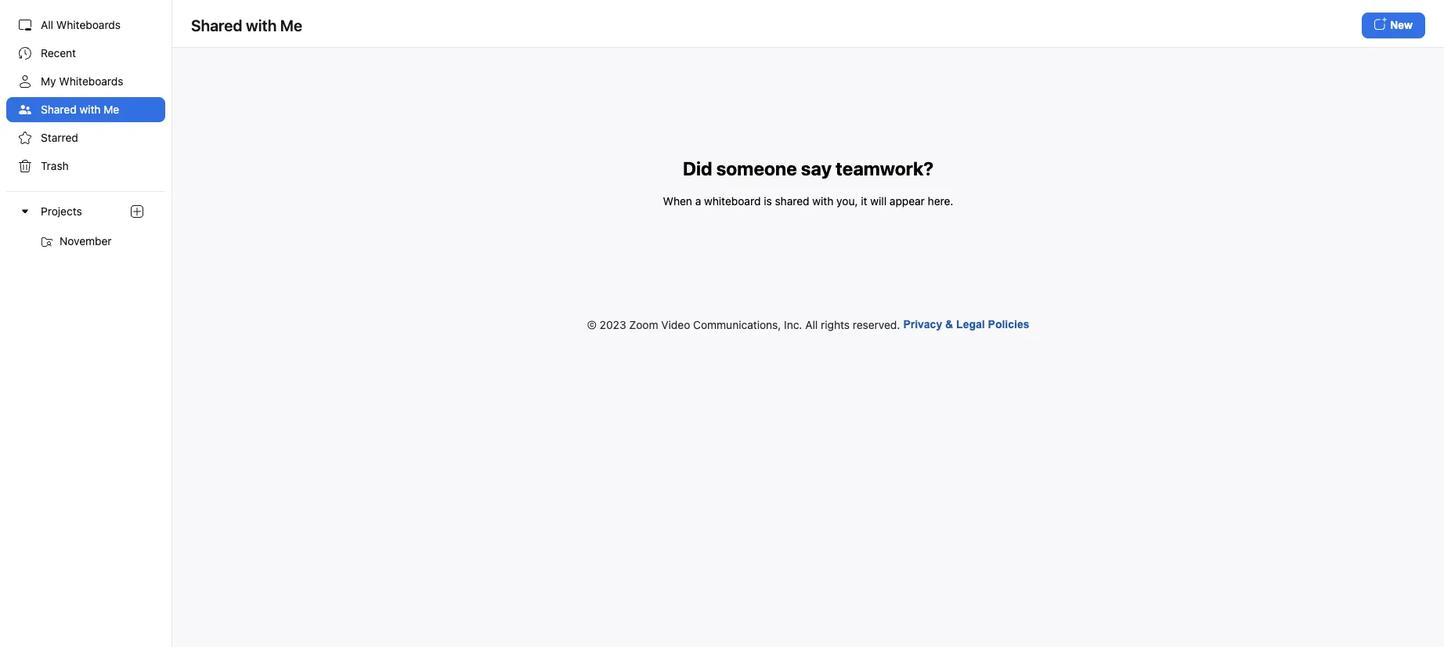 Task type: vqa. For each thing, say whether or not it's contained in the screenshot.
the top The (You)
no



Task type: describe. For each thing, give the bounding box(es) containing it.
shared with me inside menu item
[[41, 103, 119, 116]]

november image
[[41, 236, 53, 249]]

starred
[[41, 131, 78, 144]]

filled image
[[19, 103, 31, 116]]

with inside application
[[246, 16, 277, 34]]

1 horizontal spatial all
[[806, 318, 818, 331]]

november
[[60, 234, 112, 248]]

whiteboards for my whiteboards
[[59, 74, 123, 88]]

privacy & legal policies button
[[904, 312, 1030, 337]]

projects
[[41, 205, 82, 218]]

shared with me application
[[191, 13, 1426, 38]]

here.
[[928, 194, 954, 208]]

say
[[801, 158, 832, 179]]

will
[[871, 194, 887, 208]]

trash menu item
[[6, 154, 165, 179]]

appear
[[890, 194, 925, 208]]

starred menu item
[[6, 125, 165, 150]]

menu bar containing all whiteboards
[[0, 0, 172, 647]]

inc.
[[784, 318, 803, 331]]

shared with me menu item
[[6, 97, 165, 122]]

whiteboard
[[705, 194, 761, 208]]

all whiteboards menu item
[[6, 13, 165, 38]]

me inside shared with me menu item
[[104, 103, 119, 116]]

zoom
[[630, 318, 659, 331]]

did someone say teamwork?
[[683, 158, 934, 179]]

is
[[764, 194, 772, 208]]

a
[[696, 194, 702, 208]]

2023
[[600, 318, 627, 331]]

my whiteboards menu item
[[6, 69, 165, 94]]



Task type: locate. For each thing, give the bounding box(es) containing it.
new
[[1391, 19, 1414, 31]]

all inside "menu item"
[[41, 18, 53, 31]]

when
[[663, 194, 693, 208]]

©
[[587, 318, 597, 331]]

my whiteboards
[[41, 74, 123, 88]]

policies
[[989, 318, 1030, 331]]

new button
[[1363, 13, 1426, 38]]

recent menu item
[[6, 41, 165, 66]]

me
[[280, 16, 303, 34], [104, 103, 119, 116]]

1 horizontal spatial me
[[280, 16, 303, 34]]

shared with me
[[191, 16, 303, 34], [41, 103, 119, 116]]

0 horizontal spatial with
[[80, 103, 101, 116]]

my
[[41, 74, 56, 88]]

0 horizontal spatial all
[[41, 18, 53, 31]]

menu bar
[[0, 0, 172, 647]]

rights
[[821, 318, 850, 331]]

legal
[[957, 318, 986, 331]]

communications,
[[694, 318, 782, 331]]

with inside menu item
[[80, 103, 101, 116]]

reserved.
[[853, 318, 901, 331]]

with
[[246, 16, 277, 34], [80, 103, 101, 116], [813, 194, 834, 208]]

0 vertical spatial me
[[280, 16, 303, 34]]

whiteboards inside "menu item"
[[56, 18, 121, 31]]

menu item
[[0, 191, 172, 254]]

0 vertical spatial with
[[246, 16, 277, 34]]

2 horizontal spatial with
[[813, 194, 834, 208]]

1 vertical spatial whiteboards
[[59, 74, 123, 88]]

whiteboards up recent menu item at the top left of page
[[56, 18, 121, 31]]

1 horizontal spatial with
[[246, 16, 277, 34]]

1 horizontal spatial shared with me
[[191, 16, 303, 34]]

trash
[[41, 159, 69, 172]]

1 vertical spatial shared
[[41, 103, 77, 116]]

whiteboards down recent menu item at the top left of page
[[59, 74, 123, 88]]

shared inside menu item
[[41, 103, 77, 116]]

menu item containing projects
[[0, 191, 172, 254]]

all
[[41, 18, 53, 31], [806, 318, 818, 331]]

shared
[[775, 194, 810, 208]]

1 vertical spatial with
[[80, 103, 101, 116]]

recent
[[41, 46, 76, 60]]

privacy
[[904, 318, 943, 331]]

shared with me inside application
[[191, 16, 303, 34]]

all up recent
[[41, 18, 53, 31]]

&
[[946, 318, 954, 331]]

shared
[[191, 16, 242, 34], [41, 103, 77, 116]]

2 vertical spatial with
[[813, 194, 834, 208]]

all right inc.
[[806, 318, 818, 331]]

whiteboards inside menu item
[[59, 74, 123, 88]]

teamwork?
[[836, 158, 934, 179]]

it
[[861, 194, 868, 208]]

me inside shared with me application
[[280, 16, 303, 34]]

0 horizontal spatial me
[[104, 103, 119, 116]]

0 vertical spatial all
[[41, 18, 53, 31]]

0 vertical spatial shared
[[191, 16, 242, 34]]

when a whiteboard is shared with you, it will appear here.
[[663, 194, 954, 208]]

0 horizontal spatial shared
[[41, 103, 77, 116]]

november menu item
[[6, 229, 165, 254]]

0 horizontal spatial shared with me
[[41, 103, 119, 116]]

0 vertical spatial shared with me
[[191, 16, 303, 34]]

video
[[662, 318, 691, 331]]

whiteboards for all whiteboards
[[56, 18, 121, 31]]

© 2023 zoom video communications, inc. all rights reserved. privacy & legal policies
[[587, 318, 1030, 331]]

1 vertical spatial me
[[104, 103, 119, 116]]

someone
[[717, 158, 798, 179]]

1 vertical spatial shared with me
[[41, 103, 119, 116]]

all whiteboards
[[41, 18, 121, 31]]

shared inside application
[[191, 16, 242, 34]]

1 vertical spatial all
[[806, 318, 818, 331]]

whiteboards
[[56, 18, 121, 31], [59, 74, 123, 88]]

you,
[[837, 194, 858, 208]]

0 vertical spatial whiteboards
[[56, 18, 121, 31]]

did
[[683, 158, 713, 179]]

1 horizontal spatial shared
[[191, 16, 242, 34]]



